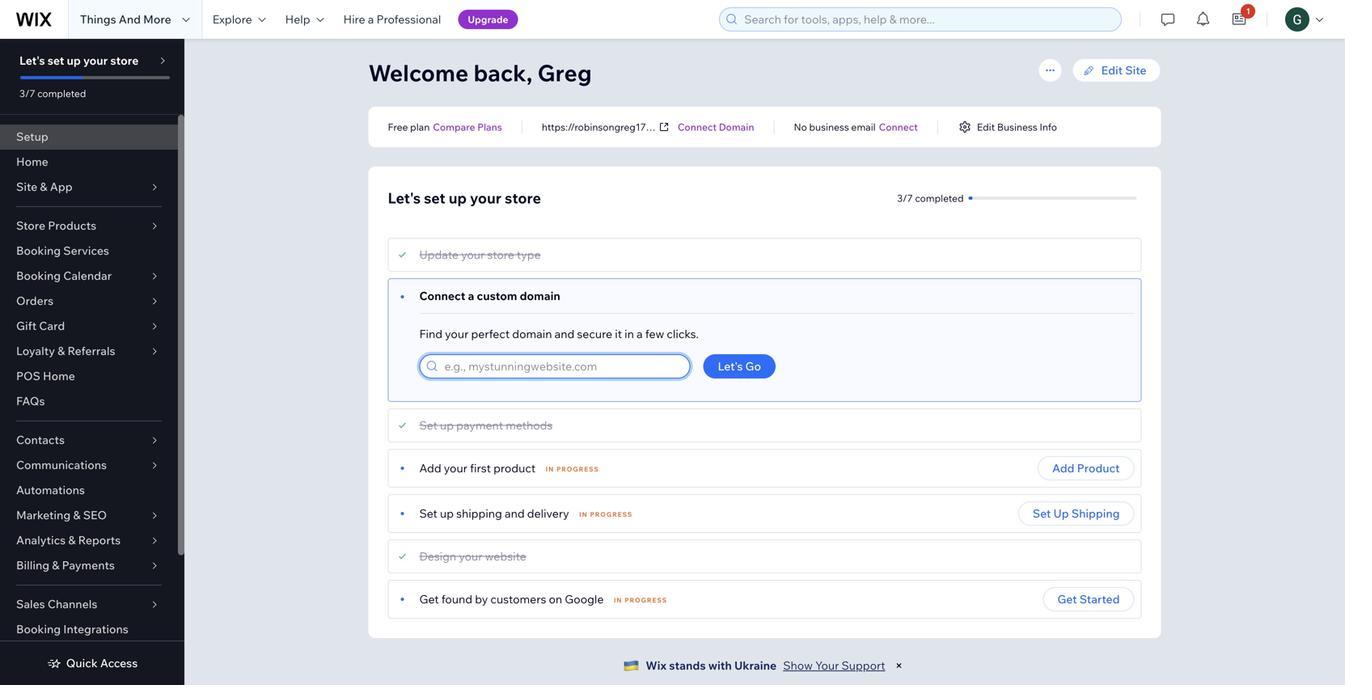 Task type: vqa. For each thing, say whether or not it's contained in the screenshot.
Site Speed
no



Task type: locate. For each thing, give the bounding box(es) containing it.
set for set up shipping and delivery
[[419, 506, 437, 521]]

2 vertical spatial store
[[487, 248, 514, 262]]

store up type
[[505, 189, 541, 207]]

in progress right google
[[614, 596, 667, 604]]

0 vertical spatial in
[[546, 465, 554, 473]]

edit inside button
[[977, 121, 995, 133]]

domain for custom
[[520, 289, 560, 303]]

analytics & reports
[[16, 533, 121, 547]]

0 horizontal spatial get
[[419, 592, 439, 606]]

1 vertical spatial and
[[505, 506, 525, 521]]

1 vertical spatial site
[[16, 180, 37, 194]]

booking for booking calendar
[[16, 269, 61, 283]]

loyalty
[[16, 344, 55, 358]]

a for custom
[[468, 289, 474, 303]]

0 horizontal spatial site
[[16, 180, 37, 194]]

up
[[67, 53, 81, 68], [449, 189, 467, 207], [440, 418, 454, 432], [440, 506, 454, 521]]

your up update your store type
[[470, 189, 501, 207]]

0 horizontal spatial in
[[546, 465, 554, 473]]

1 horizontal spatial let's
[[388, 189, 421, 207]]

domain up find your perfect domain and secure it in a few clicks.
[[520, 289, 560, 303]]

1 vertical spatial 3/7 completed
[[897, 192, 964, 204]]

billing & payments button
[[0, 553, 178, 578]]

marketing & seo
[[16, 508, 107, 522]]

home
[[16, 154, 48, 169], [43, 369, 75, 383]]

0 vertical spatial edit
[[1101, 63, 1123, 77]]

channels
[[48, 597, 97, 611]]

gift card button
[[0, 314, 178, 339]]

set left up
[[1033, 506, 1051, 521]]

orders
[[16, 294, 54, 308]]

seo
[[83, 508, 107, 522]]

billing
[[16, 558, 49, 572]]

products
[[48, 218, 96, 233]]

help
[[285, 12, 310, 26]]

3/7 completed up setup
[[19, 87, 86, 99]]

& for loyalty
[[58, 344, 65, 358]]

in right google
[[614, 596, 622, 604]]

in right product
[[546, 465, 554, 473]]

1 horizontal spatial edit
[[1101, 63, 1123, 77]]

1 horizontal spatial in
[[579, 510, 588, 518]]

your for design
[[459, 549, 482, 563]]

1 horizontal spatial 3/7 completed
[[897, 192, 964, 204]]

2 vertical spatial booking
[[16, 622, 61, 636]]

0 horizontal spatial connect
[[419, 289, 465, 303]]

in for set up shipping and delivery
[[579, 510, 588, 518]]

get started
[[1057, 592, 1120, 606]]

up
[[1054, 506, 1069, 521]]

1 vertical spatial let's set up your store
[[388, 189, 541, 207]]

site & app
[[16, 180, 72, 194]]

your right 'update'
[[461, 248, 485, 262]]

home link
[[0, 150, 178, 175]]

connect for connect a custom domain
[[419, 289, 465, 303]]

completed
[[37, 87, 86, 99], [915, 192, 964, 204]]

in right delivery
[[579, 510, 588, 518]]

up down things
[[67, 53, 81, 68]]

things
[[80, 12, 116, 26]]

it
[[615, 327, 622, 341]]

edit
[[1101, 63, 1123, 77], [977, 121, 995, 133]]

edit business info
[[977, 121, 1057, 133]]

& right loyalty
[[58, 344, 65, 358]]

3/7 down connect "link"
[[897, 192, 913, 204]]

0 horizontal spatial edit
[[977, 121, 995, 133]]

integrations
[[63, 622, 128, 636]]

found
[[441, 592, 472, 606]]

set up design
[[419, 506, 437, 521]]

0 horizontal spatial let's set up your store
[[19, 53, 139, 68]]

your down things
[[83, 53, 108, 68]]

2 vertical spatial let's
[[718, 359, 743, 373]]

1 vertical spatial in
[[579, 510, 588, 518]]

set inside sidebar element
[[47, 53, 64, 68]]

0 vertical spatial home
[[16, 154, 48, 169]]

1 horizontal spatial site
[[1125, 63, 1147, 77]]

communications
[[16, 458, 107, 472]]

connect up find
[[419, 289, 465, 303]]

0 horizontal spatial a
[[368, 12, 374, 26]]

in progress up delivery
[[546, 465, 599, 473]]

home down setup
[[16, 154, 48, 169]]

store
[[16, 218, 45, 233]]

app
[[50, 180, 72, 194]]

store left type
[[487, 248, 514, 262]]

home down loyalty & referrals
[[43, 369, 75, 383]]

0 horizontal spatial 3/7 completed
[[19, 87, 86, 99]]

0 horizontal spatial 3/7
[[19, 87, 35, 99]]

0 vertical spatial booking
[[16, 243, 61, 258]]

let's set up your store up update your store type
[[388, 189, 541, 207]]

& inside dropdown button
[[73, 508, 81, 522]]

1 get from the left
[[419, 592, 439, 606]]

domain
[[520, 289, 560, 303], [512, 327, 552, 341]]

add left product
[[1052, 461, 1075, 475]]

and left delivery
[[505, 506, 525, 521]]

let's up 'update'
[[388, 189, 421, 207]]

& up billing & payments
[[68, 533, 76, 547]]

a left custom
[[468, 289, 474, 303]]

let's set up your store down things
[[19, 53, 139, 68]]

0 vertical spatial set
[[47, 53, 64, 68]]

Search for tools, apps, help & more... field
[[740, 8, 1116, 31]]

faqs
[[16, 394, 45, 408]]

let's up setup
[[19, 53, 45, 68]]

0 vertical spatial completed
[[37, 87, 86, 99]]

site & app button
[[0, 175, 178, 200]]

add left first
[[419, 461, 441, 475]]

in
[[546, 465, 554, 473], [579, 510, 588, 518], [614, 596, 622, 604]]

1 vertical spatial home
[[43, 369, 75, 383]]

professional
[[377, 12, 441, 26]]

set
[[47, 53, 64, 68], [424, 189, 445, 207]]

set up 'update'
[[424, 189, 445, 207]]

automations link
[[0, 478, 178, 503]]

home inside home link
[[16, 154, 48, 169]]

upgrade
[[468, 13, 508, 25]]

1 horizontal spatial 3/7
[[897, 192, 913, 204]]

get
[[419, 592, 439, 606], [1057, 592, 1077, 606]]

booking down sales on the bottom of page
[[16, 622, 61, 636]]

few
[[645, 327, 664, 341]]

& right billing
[[52, 558, 59, 572]]

set for set up shipping
[[1033, 506, 1051, 521]]

let's set up your store
[[19, 53, 139, 68], [388, 189, 541, 207]]

store products
[[16, 218, 96, 233]]

domain right perfect
[[512, 327, 552, 341]]

0 vertical spatial 3/7
[[19, 87, 35, 99]]

analytics & reports button
[[0, 528, 178, 553]]

2 add from the left
[[1052, 461, 1075, 475]]

1 booking from the top
[[16, 243, 61, 258]]

booking down store
[[16, 243, 61, 258]]

show your support button
[[783, 658, 885, 673]]

set
[[419, 418, 437, 432], [419, 506, 437, 521], [1033, 506, 1051, 521]]

progress right delivery
[[590, 510, 633, 518]]

set left payment at the left bottom of page
[[419, 418, 437, 432]]

progress up delivery
[[557, 465, 599, 473]]

0 horizontal spatial completed
[[37, 87, 86, 99]]

1 vertical spatial set
[[424, 189, 445, 207]]

1 vertical spatial 3/7
[[897, 192, 913, 204]]

get for get started
[[1057, 592, 1077, 606]]

0 vertical spatial store
[[110, 53, 139, 68]]

1 horizontal spatial add
[[1052, 461, 1075, 475]]

1 vertical spatial a
[[468, 289, 474, 303]]

1 vertical spatial in progress
[[579, 510, 633, 518]]

0 vertical spatial a
[[368, 12, 374, 26]]

0 vertical spatial let's
[[19, 53, 45, 68]]

2 horizontal spatial in
[[614, 596, 622, 604]]

add
[[419, 461, 441, 475], [1052, 461, 1075, 475]]

1 horizontal spatial get
[[1057, 592, 1077, 606]]

0 vertical spatial and
[[555, 327, 575, 341]]

in for get found by customers on google
[[614, 596, 622, 604]]

booking services link
[[0, 239, 178, 264]]

marketing
[[16, 508, 71, 522]]

0 horizontal spatial set
[[47, 53, 64, 68]]

0 vertical spatial domain
[[520, 289, 560, 303]]

services
[[63, 243, 109, 258]]

get left found
[[419, 592, 439, 606]]

your inside sidebar element
[[83, 53, 108, 68]]

your left first
[[444, 461, 467, 475]]

2 vertical spatial in progress
[[614, 596, 667, 604]]

1 horizontal spatial connect
[[678, 121, 717, 133]]

0 vertical spatial in progress
[[546, 465, 599, 473]]

3/7 up setup
[[19, 87, 35, 99]]

connect domain
[[678, 121, 754, 133]]

store
[[110, 53, 139, 68], [505, 189, 541, 207], [487, 248, 514, 262]]

set inside button
[[1033, 506, 1051, 521]]

support
[[842, 658, 885, 673]]

a
[[368, 12, 374, 26], [468, 289, 474, 303], [637, 327, 643, 341]]

booking inside dropdown button
[[16, 269, 61, 283]]

& inside "dropdown button"
[[58, 344, 65, 358]]

progress for get found by customers on google
[[625, 596, 667, 604]]

2 horizontal spatial a
[[637, 327, 643, 341]]

find your perfect domain and secure it in a few clicks.
[[419, 327, 699, 341]]

2 horizontal spatial connect
[[879, 121, 918, 133]]

add product button
[[1038, 456, 1134, 480]]

started
[[1080, 592, 1120, 606]]

1 vertical spatial booking
[[16, 269, 61, 283]]

set up setup
[[47, 53, 64, 68]]

add inside button
[[1052, 461, 1075, 475]]

1 vertical spatial progress
[[590, 510, 633, 518]]

1 horizontal spatial a
[[468, 289, 474, 303]]

let's left go
[[718, 359, 743, 373]]

connect right the email
[[879, 121, 918, 133]]

get found by customers on google
[[419, 592, 604, 606]]

booking calendar button
[[0, 264, 178, 289]]

edit site
[[1101, 63, 1147, 77]]

& left app
[[40, 180, 47, 194]]

get started button
[[1043, 587, 1134, 612]]

2 horizontal spatial let's
[[718, 359, 743, 373]]

booking up orders
[[16, 269, 61, 283]]

and left secure
[[555, 327, 575, 341]]

1 vertical spatial edit
[[977, 121, 995, 133]]

edit for edit site
[[1101, 63, 1123, 77]]

3 booking from the top
[[16, 622, 61, 636]]

progress for set up shipping and delivery
[[590, 510, 633, 518]]

set up shipping and delivery
[[419, 506, 569, 521]]

& for analytics
[[68, 533, 76, 547]]

0 vertical spatial progress
[[557, 465, 599, 473]]

first
[[470, 461, 491, 475]]

business
[[997, 121, 1038, 133]]

1 add from the left
[[419, 461, 441, 475]]

a right hire
[[368, 12, 374, 26]]

loyalty & referrals button
[[0, 339, 178, 364]]

let's inside sidebar element
[[19, 53, 45, 68]]

progress
[[557, 465, 599, 473], [590, 510, 633, 518], [625, 596, 667, 604]]

card
[[39, 319, 65, 333]]

your right design
[[459, 549, 482, 563]]

your right find
[[445, 327, 469, 341]]

connect left "domain"
[[678, 121, 717, 133]]

get left the started
[[1057, 592, 1077, 606]]

0 vertical spatial let's set up your store
[[19, 53, 139, 68]]

2 booking from the top
[[16, 269, 61, 283]]

1 horizontal spatial completed
[[915, 192, 964, 204]]

in progress for set up shipping and delivery
[[579, 510, 633, 518]]

2 vertical spatial in
[[614, 596, 622, 604]]

up left payment at the left bottom of page
[[440, 418, 454, 432]]

let's inside button
[[718, 359, 743, 373]]

set for set up payment methods
[[419, 418, 437, 432]]

& left seo
[[73, 508, 81, 522]]

let's
[[19, 53, 45, 68], [388, 189, 421, 207], [718, 359, 743, 373]]

welcome back, greg
[[368, 59, 592, 87]]

in progress
[[546, 465, 599, 473], [579, 510, 633, 518], [614, 596, 667, 604]]

0 vertical spatial 3/7 completed
[[19, 87, 86, 99]]

by
[[475, 592, 488, 606]]

a right in
[[637, 327, 643, 341]]

0 horizontal spatial add
[[419, 461, 441, 475]]

store down things and more
[[110, 53, 139, 68]]

0 vertical spatial site
[[1125, 63, 1147, 77]]

1 horizontal spatial set
[[424, 189, 445, 207]]

2 vertical spatial progress
[[625, 596, 667, 604]]

site inside dropdown button
[[16, 180, 37, 194]]

1 horizontal spatial and
[[555, 327, 575, 341]]

0 horizontal spatial let's
[[19, 53, 45, 68]]

1 vertical spatial domain
[[512, 327, 552, 341]]

plans
[[477, 121, 502, 133]]

1 horizontal spatial let's set up your store
[[388, 189, 541, 207]]

setup link
[[0, 125, 178, 150]]

in progress right delivery
[[579, 510, 633, 518]]

progress right google
[[625, 596, 667, 604]]

2 get from the left
[[1057, 592, 1077, 606]]

get inside button
[[1057, 592, 1077, 606]]

3/7 completed down connect "link"
[[897, 192, 964, 204]]



Task type: describe. For each thing, give the bounding box(es) containing it.
wix stands with ukraine show your support
[[646, 658, 885, 673]]

up left shipping
[[440, 506, 454, 521]]

greg
[[538, 59, 592, 87]]

shipping
[[456, 506, 502, 521]]

wix
[[646, 658, 667, 673]]

contacts
[[16, 433, 65, 447]]

set up shipping button
[[1018, 502, 1134, 526]]

automations
[[16, 483, 85, 497]]

home inside pos home link
[[43, 369, 75, 383]]

let's set up your store inside sidebar element
[[19, 53, 139, 68]]

hire a professional
[[343, 12, 441, 26]]

info
[[1040, 121, 1057, 133]]

website
[[485, 549, 526, 563]]

edit business info button
[[958, 120, 1057, 134]]

sales channels button
[[0, 592, 178, 617]]

connect for connect domain
[[678, 121, 717, 133]]

set up shipping
[[1033, 506, 1120, 521]]

update
[[419, 248, 459, 262]]

in
[[625, 327, 634, 341]]

orders button
[[0, 289, 178, 314]]

shipping
[[1072, 506, 1120, 521]]

completed inside sidebar element
[[37, 87, 86, 99]]

& for site
[[40, 180, 47, 194]]

product
[[494, 461, 536, 475]]

on
[[549, 592, 562, 606]]

1 vertical spatial completed
[[915, 192, 964, 204]]

find
[[419, 327, 442, 341]]

in progress for add your first product
[[546, 465, 599, 473]]

your
[[815, 658, 839, 673]]

help button
[[276, 0, 334, 39]]

progress for add your first product
[[557, 465, 599, 473]]

no business email connect
[[794, 121, 918, 133]]

hire
[[343, 12, 365, 26]]

payment
[[456, 418, 503, 432]]

in for add your first product
[[546, 465, 554, 473]]

1 button
[[1222, 0, 1257, 39]]

sales channels
[[16, 597, 97, 611]]

gift card
[[16, 319, 65, 333]]

more
[[143, 12, 171, 26]]

booking integrations link
[[0, 617, 178, 642]]

let's go
[[718, 359, 761, 373]]

e.g., mystunningwebsite.com field
[[440, 355, 685, 378]]

compare
[[433, 121, 475, 133]]

billing & payments
[[16, 558, 115, 572]]

& for billing
[[52, 558, 59, 572]]

3/7 completed inside sidebar element
[[19, 87, 86, 99]]

connect domain link
[[678, 120, 754, 134]]

methods
[[506, 418, 553, 432]]

pos home link
[[0, 364, 178, 389]]

connect a custom domain
[[419, 289, 560, 303]]

add for add your first product
[[419, 461, 441, 475]]

hire a professional link
[[334, 0, 451, 39]]

0 horizontal spatial and
[[505, 506, 525, 521]]

store inside sidebar element
[[110, 53, 139, 68]]

store products button
[[0, 214, 178, 239]]

secure
[[577, 327, 612, 341]]

analytics
[[16, 533, 66, 547]]

update your store type
[[419, 248, 541, 262]]

get for get found by customers on google
[[419, 592, 439, 606]]

up up 'update'
[[449, 189, 467, 207]]

no
[[794, 121, 807, 133]]

gift
[[16, 319, 37, 333]]

things and more
[[80, 12, 171, 26]]

pos
[[16, 369, 40, 383]]

customers
[[491, 592, 546, 606]]

booking services
[[16, 243, 109, 258]]

let's go button
[[703, 354, 776, 379]]

welcome
[[368, 59, 469, 87]]

plan
[[410, 121, 430, 133]]

setup
[[16, 129, 48, 144]]

booking for booking integrations
[[16, 622, 61, 636]]

google
[[565, 592, 604, 606]]

add product
[[1052, 461, 1120, 475]]

quick
[[66, 656, 98, 670]]

sales
[[16, 597, 45, 611]]

contacts button
[[0, 428, 178, 453]]

email
[[851, 121, 876, 133]]

free
[[388, 121, 408, 133]]

add for add product
[[1052, 461, 1075, 475]]

your for add
[[444, 461, 467, 475]]

connect link
[[879, 120, 918, 134]]

booking for booking services
[[16, 243, 61, 258]]

domain for perfect
[[512, 327, 552, 341]]

your for find
[[445, 327, 469, 341]]

sidebar element
[[0, 39, 184, 685]]

add your first product
[[419, 461, 536, 475]]

your for update
[[461, 248, 485, 262]]

1 vertical spatial store
[[505, 189, 541, 207]]

domain
[[719, 121, 754, 133]]

a for professional
[[368, 12, 374, 26]]

set up payment methods
[[419, 418, 553, 432]]

1 vertical spatial let's
[[388, 189, 421, 207]]

& for marketing
[[73, 508, 81, 522]]

edit site link
[[1072, 58, 1161, 83]]

upgrade button
[[458, 10, 518, 29]]

quick access
[[66, 656, 138, 670]]

payments
[[62, 558, 115, 572]]

3/7 inside sidebar element
[[19, 87, 35, 99]]

up inside sidebar element
[[67, 53, 81, 68]]

business
[[809, 121, 849, 133]]

in progress for get found by customers on google
[[614, 596, 667, 604]]

clicks.
[[667, 327, 699, 341]]

stands
[[669, 658, 706, 673]]

2 vertical spatial a
[[637, 327, 643, 341]]

free plan compare plans
[[388, 121, 502, 133]]

go
[[745, 359, 761, 373]]

edit for edit business info
[[977, 121, 995, 133]]

access
[[100, 656, 138, 670]]



